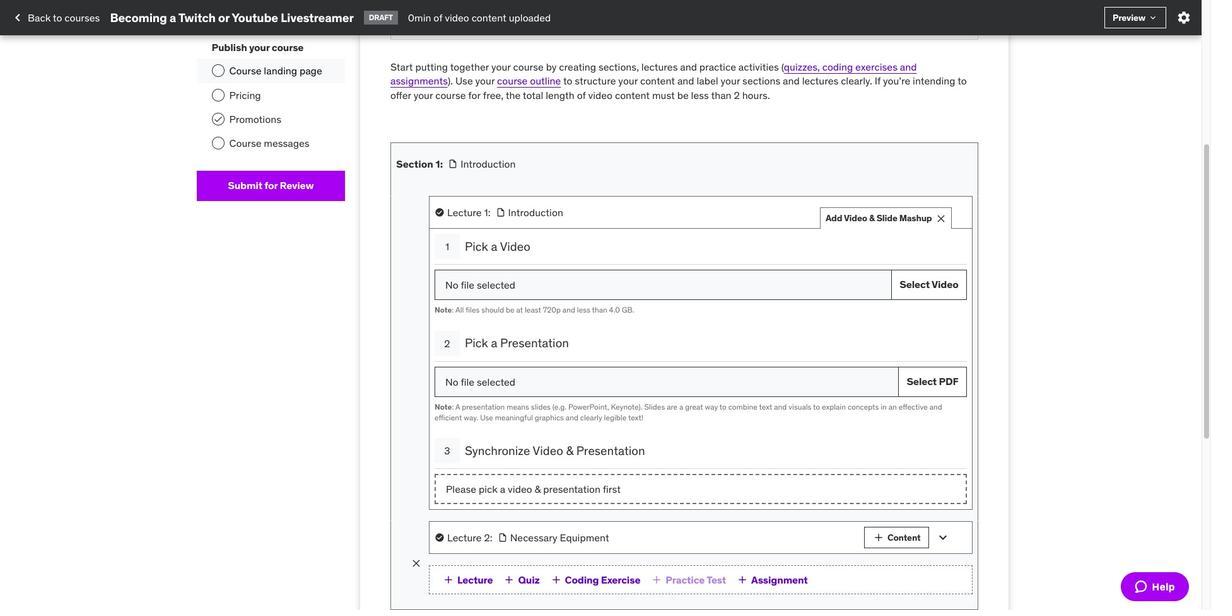 Task type: vqa. For each thing, say whether or not it's contained in the screenshot.
(9,325 ratings)
no



Task type: locate. For each thing, give the bounding box(es) containing it.
assignment
[[752, 574, 808, 587]]

course for course messages
[[229, 137, 262, 150]]

creating
[[559, 60, 596, 73]]

xsmall image right preview
[[1148, 13, 1158, 23]]

: left all
[[452, 305, 454, 315]]

video for synchronize video & presentation
[[533, 444, 563, 459]]

0 horizontal spatial presentation
[[500, 336, 569, 351]]

1 pick from the top
[[465, 239, 488, 254]]

1: up pick a video
[[484, 206, 491, 219]]

presentation inside : a presentation means slides (e.g. powerpoint, keynote). slides are a great way to combine text and visuals to explain concepts in an effective and efficient way. use meaningful graphics and clearly legible text!
[[462, 402, 505, 412]]

1 horizontal spatial small image
[[736, 574, 749, 587]]

course down promotions
[[229, 137, 262, 150]]

small image for lecture
[[442, 574, 455, 587]]

0min
[[408, 11, 431, 24]]

expand image
[[935, 205, 951, 220], [935, 531, 951, 546]]

1 horizontal spatial be
[[677, 89, 689, 101]]

1 horizontal spatial 1:
[[484, 206, 491, 219]]

1 vertical spatial note
[[435, 402, 452, 412]]

0 horizontal spatial be
[[506, 305, 515, 315]]

small image inside lecture button
[[442, 574, 455, 587]]

course outline link
[[497, 75, 561, 87]]

1 vertical spatial lecture
[[447, 532, 482, 545]]

0 vertical spatial no file selected
[[445, 279, 516, 291]]

2 vertical spatial lecture
[[457, 574, 493, 587]]

selected for video
[[477, 279, 516, 291]]

explain
[[822, 402, 846, 412]]

1 horizontal spatial less
[[691, 89, 709, 101]]

& down (e.g.
[[566, 444, 574, 459]]

landing
[[264, 65, 297, 77]]

promotions
[[229, 113, 281, 126]]

than
[[711, 89, 732, 101], [592, 305, 607, 315]]

lecture
[[447, 206, 482, 219], [447, 532, 482, 545], [457, 574, 493, 587]]

lectures up ). use your course outline to structure your content and label your sections and lectures clearly.
[[642, 60, 678, 73]]

pdf
[[939, 375, 959, 388]]

1 vertical spatial 1:
[[484, 206, 491, 219]]

a for twitch
[[170, 10, 176, 25]]

1 vertical spatial expand image
[[935, 531, 951, 546]]

lecture left 2:
[[447, 532, 482, 545]]

are
[[667, 402, 678, 412]]

to right visuals
[[813, 402, 820, 412]]

0 vertical spatial less
[[691, 89, 709, 101]]

practice test
[[666, 574, 726, 587]]

0 vertical spatial lecture
[[447, 206, 482, 219]]

expand image right content
[[935, 531, 951, 546]]

no file selected up a
[[445, 376, 516, 388]]

1 new curriculum item image from the top
[[389, 183, 407, 201]]

practice test button
[[648, 572, 729, 590]]

be left at
[[506, 305, 515, 315]]

1 vertical spatial of
[[577, 89, 586, 101]]

structure
[[575, 75, 616, 87]]

1 horizontal spatial use
[[480, 413, 493, 422]]

use inside : a presentation means slides (e.g. powerpoint, keynote). slides are a great way to combine text and visuals to explain concepts in an effective and efficient way. use meaningful graphics and clearly legible text!
[[480, 413, 493, 422]]

pick down files in the left of the page
[[465, 336, 488, 351]]

0 vertical spatial :
[[452, 305, 454, 315]]

course up pricing at the top left of page
[[229, 65, 262, 77]]

pick right 1
[[465, 239, 488, 254]]

for inside submit for review button
[[265, 179, 278, 192]]

0 vertical spatial &
[[869, 213, 875, 224]]

2 horizontal spatial video
[[588, 89, 613, 101]]

video down structure at the top
[[588, 89, 613, 101]]

use right ).
[[456, 75, 473, 87]]

1 no from the top
[[445, 279, 458, 291]]

1 vertical spatial select
[[907, 375, 937, 388]]

).
[[448, 75, 453, 87]]

course down ).
[[435, 89, 466, 101]]

introduction up lecture 1:
[[461, 158, 516, 170]]

0 horizontal spatial video
[[445, 11, 469, 24]]

for left review
[[265, 179, 278, 192]]

3
[[444, 445, 450, 458]]

video inside if you're intending to offer your course for free, the total length of video content must be less than 2 hours.
[[588, 89, 613, 101]]

note up efficient
[[435, 402, 452, 412]]

a right 1
[[491, 239, 498, 254]]

0 horizontal spatial than
[[592, 305, 607, 315]]

incomplete image for course messages
[[212, 137, 224, 150]]

clearly
[[580, 413, 602, 422]]

completed element
[[212, 0, 224, 11], [212, 113, 224, 126]]

expand image right mashup on the right top
[[935, 205, 951, 220]]

small image inside content button
[[873, 532, 885, 545]]

introduction
[[461, 158, 516, 170], [508, 206, 563, 219]]

2 horizontal spatial small image
[[873, 532, 885, 545]]

0 vertical spatial incomplete image
[[212, 89, 224, 101]]

: inside : a presentation means slides (e.g. powerpoint, keynote). slides are a great way to combine text and visuals to explain concepts in an effective and efficient way. use meaningful graphics and clearly legible text!
[[452, 402, 454, 412]]

0 vertical spatial lectures
[[642, 60, 678, 73]]

video right the pick
[[508, 483, 532, 496]]

lectures down coding
[[802, 75, 839, 87]]

less down label
[[691, 89, 709, 101]]

and
[[680, 60, 697, 73], [900, 60, 917, 73], [678, 75, 694, 87], [783, 75, 800, 87], [563, 305, 575, 315], [774, 402, 787, 412], [930, 402, 942, 412], [566, 413, 578, 422]]

small image down lecture 2:
[[442, 574, 455, 587]]

0 vertical spatial file
[[461, 279, 475, 291]]

and up if you're intending to offer your course for free, the total length of video content must be less than 2 hours.
[[680, 60, 697, 73]]

completed element left the youtube on the left top of page
[[212, 0, 224, 11]]

please pick a video & presentation first
[[446, 483, 621, 496]]

by
[[546, 60, 557, 73]]

1 file from the top
[[461, 279, 475, 291]]

(e.g.
[[553, 402, 567, 412]]

0 vertical spatial video
[[445, 11, 469, 24]]

a down the "should"
[[491, 336, 498, 351]]

2 new curriculum item image from the top
[[389, 509, 407, 526]]

2 note from the top
[[435, 402, 452, 412]]

be
[[677, 89, 689, 101], [506, 305, 515, 315]]

1 vertical spatial :
[[452, 402, 454, 412]]

coding
[[565, 574, 599, 587]]

0 vertical spatial selected
[[477, 279, 516, 291]]

0 horizontal spatial use
[[456, 75, 473, 87]]

1 selected from the top
[[477, 279, 516, 291]]

no file selected up files in the left of the page
[[445, 279, 516, 291]]

efficient
[[435, 413, 462, 422]]

course landing page link
[[197, 59, 345, 83]]

0 horizontal spatial for
[[265, 179, 278, 192]]

less left 4.0
[[577, 305, 591, 315]]

1 vertical spatial video
[[588, 89, 613, 101]]

0 horizontal spatial small image
[[651, 574, 663, 587]]

content button
[[864, 528, 929, 549]]

0 vertical spatial course
[[229, 65, 262, 77]]

1 vertical spatial completed element
[[212, 113, 224, 126]]

quizzes,
[[784, 60, 820, 73]]

small image left "practice"
[[651, 574, 663, 587]]

file up files in the left of the page
[[461, 279, 475, 291]]

note left all
[[435, 305, 452, 315]]

2 horizontal spatial &
[[869, 213, 875, 224]]

file up way.
[[461, 376, 475, 388]]

concepts
[[848, 402, 879, 412]]

the
[[506, 89, 521, 101]]

course
[[229, 65, 262, 77], [229, 137, 262, 150]]

at
[[516, 305, 523, 315]]

2 pick from the top
[[465, 336, 488, 351]]

0 horizontal spatial of
[[434, 11, 442, 24]]

file for pick a video
[[461, 279, 475, 291]]

1 horizontal spatial &
[[566, 444, 574, 459]]

back
[[28, 11, 51, 24]]

1 vertical spatial course
[[229, 137, 262, 150]]

must
[[652, 89, 675, 101]]

small image left content
[[873, 532, 885, 545]]

small image left quiz
[[503, 574, 516, 587]]

xsmall image left lecture 1:
[[435, 208, 445, 218]]

0 vertical spatial new curriculum item image
[[389, 183, 407, 201]]

to right intending on the top right of page
[[958, 75, 967, 87]]

1 vertical spatial &
[[566, 444, 574, 459]]

1 incomplete image from the top
[[212, 89, 224, 101]]

no file selected for pick a presentation
[[445, 376, 516, 388]]

1 horizontal spatial than
[[711, 89, 732, 101]]

necessary equipment
[[510, 532, 609, 545]]

2 incomplete image from the top
[[212, 137, 224, 150]]

content down quizzes, coding exercises and assignments on the top of the page
[[615, 89, 650, 101]]

small image
[[442, 574, 455, 587], [503, 574, 516, 587], [550, 574, 563, 587]]

3 small image from the left
[[550, 574, 563, 587]]

select
[[900, 278, 930, 291], [907, 375, 937, 388]]

0 vertical spatial presentation
[[462, 402, 505, 412]]

select for presentation
[[907, 375, 937, 388]]

1 no file selected from the top
[[445, 279, 516, 291]]

2 vertical spatial &
[[535, 483, 541, 496]]

0 horizontal spatial 2
[[444, 337, 450, 350]]

0 vertical spatial presentation
[[500, 336, 569, 351]]

1 note from the top
[[435, 305, 452, 315]]

small image
[[873, 532, 885, 545], [651, 574, 663, 587], [736, 574, 749, 587]]

1 vertical spatial presentation
[[543, 483, 601, 496]]

0 vertical spatial completed element
[[212, 0, 224, 11]]

2 vertical spatial content
[[615, 89, 650, 101]]

xsmall image
[[1148, 13, 1158, 23], [448, 159, 458, 169], [496, 208, 506, 218], [435, 208, 445, 218], [498, 533, 508, 543], [435, 533, 445, 543]]

lecture down lecture 2:
[[457, 574, 493, 587]]

small image right test
[[736, 574, 749, 587]]

2 selected from the top
[[477, 376, 516, 388]]

to right the way
[[720, 402, 727, 412]]

1 vertical spatial incomplete image
[[212, 137, 224, 150]]

be right must
[[677, 89, 689, 101]]

keynote).
[[611, 402, 643, 412]]

content left uploaded
[[472, 11, 507, 24]]

& for presentation
[[566, 444, 574, 459]]

& left slide
[[869, 213, 875, 224]]

no for pick a video
[[445, 279, 458, 291]]

presentation left first
[[543, 483, 601, 496]]

1 vertical spatial selected
[[477, 376, 516, 388]]

2 expand image from the top
[[935, 531, 951, 546]]

if
[[875, 75, 881, 87]]

presentation down legible
[[577, 444, 645, 459]]

legible
[[604, 413, 627, 422]]

total
[[523, 89, 543, 101]]

lectures
[[642, 60, 678, 73], [802, 75, 839, 87]]

2 horizontal spatial small image
[[550, 574, 563, 587]]

0 vertical spatial 1:
[[436, 158, 443, 170]]

text
[[759, 402, 773, 412]]

intending
[[913, 75, 956, 87]]

no up a
[[445, 376, 458, 388]]

1 vertical spatial use
[[480, 413, 493, 422]]

2 small image from the left
[[503, 574, 516, 587]]

presentation up way.
[[462, 402, 505, 412]]

presentation down note : all files should be at least 720p and less than 4.0 gb.
[[500, 336, 569, 351]]

0 vertical spatial for
[[468, 89, 481, 101]]

close image
[[410, 558, 423, 570]]

(
[[782, 60, 784, 73]]

add
[[826, 213, 842, 224]]

2 course from the top
[[229, 137, 262, 150]]

1 vertical spatial less
[[577, 305, 591, 315]]

note
[[435, 305, 452, 315], [435, 402, 452, 412]]

small image inside coding exercise button
[[550, 574, 563, 587]]

and up you're
[[900, 60, 917, 73]]

1 vertical spatial no
[[445, 376, 458, 388]]

small image inside quiz button
[[503, 574, 516, 587]]

video
[[844, 213, 868, 224], [500, 239, 531, 254], [932, 278, 959, 291], [533, 444, 563, 459]]

content up must
[[640, 75, 675, 87]]

lecture up 1
[[447, 206, 482, 219]]

0 vertical spatial 2
[[734, 89, 740, 101]]

). use your course outline to structure your content and label your sections and lectures clearly.
[[448, 75, 872, 87]]

: left a
[[452, 402, 454, 412]]

1 horizontal spatial for
[[468, 89, 481, 101]]

pick for pick a presentation
[[465, 336, 488, 351]]

incomplete image
[[212, 89, 224, 101], [212, 137, 224, 150]]

course landing page
[[229, 65, 322, 77]]

way.
[[464, 413, 478, 422]]

1 course from the top
[[229, 65, 262, 77]]

xsmall image inside preview dropdown button
[[1148, 13, 1158, 23]]

0 vertical spatial expand image
[[935, 205, 951, 220]]

your
[[249, 41, 270, 54], [491, 60, 511, 73], [475, 75, 495, 87], [619, 75, 638, 87], [721, 75, 740, 87], [414, 89, 433, 101]]

way
[[705, 402, 718, 412]]

1 vertical spatial no file selected
[[445, 376, 516, 388]]

introduction up pick a video
[[508, 206, 563, 219]]

course messages link
[[197, 132, 345, 156]]

2 : from the top
[[452, 402, 454, 412]]

of right 0min
[[434, 11, 442, 24]]

than down label
[[711, 89, 732, 101]]

small image inside "assignment" button
[[736, 574, 749, 587]]

0 vertical spatial of
[[434, 11, 442, 24]]

messages
[[264, 137, 310, 150]]

1 horizontal spatial presentation
[[543, 483, 601, 496]]

incomplete image inside pricing link
[[212, 89, 224, 101]]

content
[[472, 11, 507, 24], [640, 75, 675, 87], [615, 89, 650, 101]]

draft
[[369, 12, 393, 22]]

please
[[446, 483, 476, 496]]

new curriculum item image
[[389, 183, 407, 201], [389, 509, 407, 526]]

video right 0min
[[445, 11, 469, 24]]

0 horizontal spatial small image
[[442, 574, 455, 587]]

lecture 1:
[[447, 206, 491, 219]]

lecture for lecture 1:
[[447, 206, 482, 219]]

0 vertical spatial than
[[711, 89, 732, 101]]

2 no from the top
[[445, 376, 458, 388]]

effective
[[899, 402, 928, 412]]

a right the pick
[[500, 483, 505, 496]]

selected up the "should"
[[477, 279, 516, 291]]

1 vertical spatial file
[[461, 376, 475, 388]]

least
[[525, 305, 541, 315]]

0 vertical spatial select
[[900, 278, 930, 291]]

than left 4.0
[[592, 305, 607, 315]]

1 vertical spatial lectures
[[802, 75, 839, 87]]

1 vertical spatial presentation
[[577, 444, 645, 459]]

to
[[53, 11, 62, 24], [563, 75, 573, 87], [958, 75, 967, 87], [720, 402, 727, 412], [813, 402, 820, 412]]

for left the free,
[[468, 89, 481, 101]]

free,
[[483, 89, 504, 101]]

1 horizontal spatial of
[[577, 89, 586, 101]]

assignments
[[391, 75, 448, 87]]

practice
[[666, 574, 705, 587]]

0 vertical spatial note
[[435, 305, 452, 315]]

2 no file selected from the top
[[445, 376, 516, 388]]

review
[[280, 179, 314, 192]]

1 horizontal spatial small image
[[503, 574, 516, 587]]

1 horizontal spatial video
[[508, 483, 532, 496]]

& down synchronize video & presentation on the bottom of page
[[535, 483, 541, 496]]

pricing
[[229, 89, 261, 101]]

completed element left promotions
[[212, 113, 224, 126]]

of down structure at the top
[[577, 89, 586, 101]]

a for video
[[491, 239, 498, 254]]

1 horizontal spatial 2
[[734, 89, 740, 101]]

0 vertical spatial no
[[445, 279, 458, 291]]

1 vertical spatial pick
[[465, 336, 488, 351]]

1 small image from the left
[[442, 574, 455, 587]]

submit
[[228, 179, 262, 192]]

0 vertical spatial pick
[[465, 239, 488, 254]]

0 vertical spatial be
[[677, 89, 689, 101]]

no up all
[[445, 279, 458, 291]]

1 horizontal spatial lectures
[[802, 75, 839, 87]]

incomplete image up completed image
[[212, 89, 224, 101]]

0 horizontal spatial less
[[577, 305, 591, 315]]

1 vertical spatial for
[[265, 179, 278, 192]]

incomplete image inside "course messages" link
[[212, 137, 224, 150]]

presentation
[[500, 336, 569, 351], [577, 444, 645, 459]]

than inside if you're intending to offer your course for free, the total length of video content must be less than 2 hours.
[[711, 89, 732, 101]]

all
[[456, 305, 464, 315]]

pick
[[465, 239, 488, 254], [465, 336, 488, 351]]

0 horizontal spatial presentation
[[462, 402, 505, 412]]

small image inside practice test button
[[651, 574, 663, 587]]

0 vertical spatial use
[[456, 75, 473, 87]]

a right the are
[[680, 402, 684, 412]]

1 vertical spatial new curriculum item image
[[389, 509, 407, 526]]

1: right "section"
[[436, 158, 443, 170]]

0 horizontal spatial 1:
[[436, 158, 443, 170]]

if you're intending to offer your course for free, the total length of video content must be less than 2 hours.
[[391, 75, 967, 101]]

note for note
[[435, 402, 452, 412]]

dismiss
[[441, 10, 473, 22]]

course
[[272, 41, 304, 54], [513, 60, 544, 73], [497, 75, 528, 87], [435, 89, 466, 101]]

selected up means
[[477, 376, 516, 388]]

completed image
[[213, 114, 223, 124]]

to up length
[[563, 75, 573, 87]]

incomplete image down completed image
[[212, 137, 224, 150]]

small image for assignment
[[736, 574, 749, 587]]

incomplete image for pricing
[[212, 89, 224, 101]]

2 file from the top
[[461, 376, 475, 388]]

use
[[456, 75, 473, 87], [480, 413, 493, 422]]

use right way.
[[480, 413, 493, 422]]

necessary
[[510, 532, 558, 545]]

2 completed element from the top
[[212, 113, 224, 126]]

1
[[445, 240, 449, 253]]

a for presentation
[[491, 336, 498, 351]]

content
[[888, 532, 921, 544]]

for inside if you're intending to offer your course for free, the total length of video content must be less than 2 hours.
[[468, 89, 481, 101]]

a left twitch
[[170, 10, 176, 25]]

small image left coding
[[550, 574, 563, 587]]



Task type: describe. For each thing, give the bounding box(es) containing it.
dismiss button
[[432, 4, 482, 29]]

lecture for lecture 2:
[[447, 532, 482, 545]]

2:
[[484, 532, 493, 545]]

file for pick a presentation
[[461, 376, 475, 388]]

video for select video
[[932, 278, 959, 291]]

xsmall image right lecture 1:
[[496, 208, 506, 218]]

quiz button
[[501, 572, 542, 590]]

note for note : all files should be at least 720p and less than 4.0 gb.
[[435, 305, 452, 315]]

selected for presentation
[[477, 376, 516, 388]]

video for add video & slide mashup
[[844, 213, 868, 224]]

incomplete image
[[212, 65, 224, 77]]

& for slide
[[869, 213, 875, 224]]

first
[[603, 483, 621, 496]]

4.0
[[609, 305, 620, 315]]

small image for practice test
[[651, 574, 663, 587]]

2 vertical spatial video
[[508, 483, 532, 496]]

exercise
[[601, 574, 641, 587]]

pricing link
[[197, 83, 345, 107]]

means
[[507, 402, 529, 412]]

and down (
[[783, 75, 800, 87]]

close image
[[935, 212, 947, 225]]

to inside if you're intending to offer your course for free, the total length of video content must be less than 2 hours.
[[958, 75, 967, 87]]

0 horizontal spatial lectures
[[642, 60, 678, 73]]

slide
[[877, 213, 898, 224]]

sections
[[743, 75, 781, 87]]

files
[[466, 305, 480, 315]]

content inside if you're intending to offer your course for free, the total length of video content must be less than 2 hours.
[[615, 89, 650, 101]]

1 vertical spatial content
[[640, 75, 675, 87]]

1: for section 1:
[[436, 158, 443, 170]]

text!
[[628, 413, 644, 422]]

mashup
[[900, 213, 932, 224]]

and right text
[[774, 402, 787, 412]]

gb.
[[622, 305, 635, 315]]

no for pick a presentation
[[445, 376, 458, 388]]

pick a presentation
[[465, 336, 569, 351]]

0 horizontal spatial &
[[535, 483, 541, 496]]

outline
[[530, 75, 561, 87]]

quizzes, coding exercises and assignments link
[[391, 60, 917, 87]]

and right effective
[[930, 402, 942, 412]]

select pdf
[[907, 375, 959, 388]]

a inside : a presentation means slides (e.g. powerpoint, keynote). slides are a great way to combine text and visuals to explain concepts in an effective and efficient way. use meaningful graphics and clearly legible text!
[[680, 402, 684, 412]]

1 completed element from the top
[[212, 0, 224, 11]]

0min of video content uploaded
[[408, 11, 551, 24]]

publish
[[212, 41, 247, 54]]

preview
[[1113, 12, 1146, 23]]

xsmall image right 2:
[[498, 533, 508, 543]]

less inside if you're intending to offer your course for free, the total length of video content must be less than 2 hours.
[[691, 89, 709, 101]]

sections,
[[599, 60, 639, 73]]

course up course outline link
[[513, 60, 544, 73]]

xsmall image right section 1: at the left of page
[[448, 159, 458, 169]]

promotions link
[[197, 107, 345, 132]]

medium image
[[10, 10, 25, 25]]

start
[[391, 60, 413, 73]]

and inside quizzes, coding exercises and assignments
[[900, 60, 917, 73]]

a
[[456, 402, 460, 412]]

your inside if you're intending to offer your course for free, the total length of video content must be less than 2 hours.
[[414, 89, 433, 101]]

visuals
[[789, 402, 812, 412]]

1 vertical spatial be
[[506, 305, 515, 315]]

length
[[546, 89, 575, 101]]

livestreamer
[[281, 10, 354, 25]]

becoming
[[110, 10, 167, 25]]

course up the
[[497, 75, 528, 87]]

becoming a twitch or youtube livestreamer
[[110, 10, 354, 25]]

small image for quiz
[[503, 574, 516, 587]]

pick for pick a video
[[465, 239, 488, 254]]

graphics
[[535, 413, 564, 422]]

course for course landing page
[[229, 65, 262, 77]]

together
[[450, 60, 489, 73]]

publish your course
[[212, 41, 304, 54]]

of inside if you're intending to offer your course for free, the total length of video content must be less than 2 hours.
[[577, 89, 586, 101]]

should
[[482, 305, 504, 315]]

back to courses
[[28, 11, 100, 24]]

add video & slide mashup
[[826, 213, 932, 224]]

uploaded
[[509, 11, 551, 24]]

courses
[[65, 11, 100, 24]]

pick a video
[[465, 239, 531, 254]]

1 : from the top
[[452, 305, 454, 315]]

and right 720p
[[563, 305, 575, 315]]

slides
[[645, 402, 665, 412]]

lecture inside button
[[457, 574, 493, 587]]

note : all files should be at least 720p and less than 4.0 gb.
[[435, 305, 635, 315]]

1 vertical spatial 2
[[444, 337, 450, 350]]

and left label
[[678, 75, 694, 87]]

: a presentation means slides (e.g. powerpoint, keynote). slides are a great way to combine text and visuals to explain concepts in an effective and efficient way. use meaningful graphics and clearly legible text!
[[435, 402, 942, 422]]

be inside if you're intending to offer your course for free, the total length of video content must be less than 2 hours.
[[677, 89, 689, 101]]

clearly.
[[841, 75, 872, 87]]

synchronize video & presentation
[[465, 444, 645, 459]]

and down (e.g.
[[566, 413, 578, 422]]

synchronize
[[465, 444, 530, 459]]

putting
[[415, 60, 448, 73]]

select for video
[[900, 278, 930, 291]]

practice
[[700, 60, 736, 73]]

slides
[[531, 402, 551, 412]]

course inside if you're intending to offer your course for free, the total length of video content must be less than 2 hours.
[[435, 89, 466, 101]]

section
[[396, 158, 433, 170]]

1 vertical spatial than
[[592, 305, 607, 315]]

0 vertical spatial content
[[472, 11, 507, 24]]

1: for lecture 1:
[[484, 206, 491, 219]]

youtube
[[232, 10, 278, 25]]

preview button
[[1105, 7, 1167, 28]]

course messages
[[229, 137, 310, 150]]

label
[[697, 75, 718, 87]]

in
[[881, 402, 887, 412]]

small image for coding exercise
[[550, 574, 563, 587]]

1 horizontal spatial presentation
[[577, 444, 645, 459]]

coding exercise
[[565, 574, 641, 587]]

course settings image
[[1177, 10, 1192, 25]]

small image for content
[[873, 532, 885, 545]]

to right the back
[[53, 11, 62, 24]]

test
[[707, 574, 726, 587]]

activities
[[739, 60, 779, 73]]

course up landing
[[272, 41, 304, 54]]

page
[[300, 65, 322, 77]]

2 inside if you're intending to offer your course for free, the total length of video content must be less than 2 hours.
[[734, 89, 740, 101]]

completed element inside promotions link
[[212, 113, 224, 126]]

submit for review button
[[197, 171, 345, 201]]

1 expand image from the top
[[935, 205, 951, 220]]

1 vertical spatial introduction
[[508, 206, 563, 219]]

xsmall image left lecture 2:
[[435, 533, 445, 543]]

0 vertical spatial introduction
[[461, 158, 516, 170]]

quiz
[[518, 574, 540, 587]]

hours.
[[742, 89, 770, 101]]

no file selected for pick a video
[[445, 279, 516, 291]]

equipment
[[560, 532, 609, 545]]



